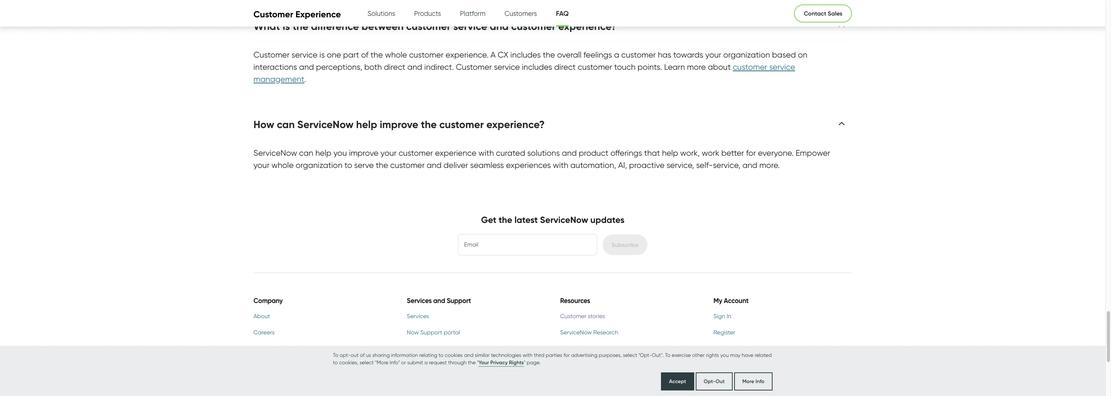 Task type: locate. For each thing, give the bounding box(es) containing it.
products
[[414, 10, 441, 17]]

services for services and support
[[407, 297, 432, 305]]

1 horizontal spatial is
[[320, 50, 325, 60]]

customer down resources
[[560, 313, 587, 320]]

can inside servicenow can help you improve your customer experience with curated solutions and product offerings that help work, work better for everyone. empower your whole organization to serve the customer and deliver seamless experiences with automation, ai, proactive service, self-service, and more.
[[299, 148, 313, 158]]

updates
[[591, 215, 625, 226]]

2 horizontal spatial with
[[553, 160, 569, 170]]

1 horizontal spatial your
[[381, 148, 397, 158]]

work,
[[680, 148, 700, 158]]

direct down overall
[[554, 62, 576, 72]]

a inside the customer service is one part of the whole customer experience. a cx includes the overall feelings a customer has towards your organization based on interactions and perceptions, both direct and indirect. customer service includes direct customer touch points. learn more about
[[614, 50, 620, 60]]

0 vertical spatial improve
[[380, 118, 418, 131]]

direct right the "both"
[[384, 62, 406, 72]]

"more
[[375, 360, 389, 366]]

to left the serve
[[345, 160, 352, 170]]

with up page.
[[523, 352, 533, 358]]

can
[[277, 118, 295, 131], [299, 148, 313, 158]]

service up .
[[292, 50, 318, 60]]

my
[[714, 297, 722, 305]]

1 horizontal spatial improve
[[380, 118, 418, 131]]

1 horizontal spatial organization
[[724, 50, 770, 60]]

related
[[755, 352, 772, 358]]

2 " from the left
[[524, 360, 526, 366]]

you inside to opt-out of us sharing information relating to cookies and similar technologies with third parties for advertising purposes, select "opt-out".  to exercise other rights you may have related to cookies, select "more info" or submit a request through the "
[[721, 352, 729, 358]]

select
[[623, 352, 637, 358], [360, 360, 374, 366]]

support left portal
[[420, 329, 442, 336]]

1 horizontal spatial now
[[560, 346, 572, 353]]

of left us
[[360, 352, 365, 358]]

a
[[491, 50, 496, 60]]

0 vertical spatial you
[[334, 148, 347, 158]]

0 horizontal spatial you
[[334, 148, 347, 158]]

for right parties
[[564, 352, 570, 358]]

can inside button
[[277, 118, 295, 131]]

0 vertical spatial on
[[798, 50, 808, 60]]

2 services from the top
[[407, 313, 429, 320]]

experience?
[[559, 20, 617, 33], [487, 118, 545, 131]]

service, down the better
[[713, 160, 741, 170]]

help inside button
[[356, 118, 377, 131]]

customer inside customer service management
[[733, 62, 768, 72]]

2 vertical spatial to
[[333, 360, 338, 366]]

customer down experience.
[[456, 62, 492, 72]]

1 vertical spatial support
[[420, 329, 442, 336]]

0 horizontal spatial service,
[[667, 160, 694, 170]]

services inside 'services' link
[[407, 313, 429, 320]]

2 horizontal spatial your
[[706, 50, 722, 60]]

go to servicenow account image
[[847, 10, 856, 19]]

0 horizontal spatial your
[[254, 160, 270, 170]]

to left opt-
[[333, 352, 339, 358]]

you inside servicenow can help you improve your customer experience with curated solutions and product offerings that help work, work better for everyone. empower your whole organization to serve the customer and deliver seamless experiences with automation, ai, proactive service, self-service, and more.
[[334, 148, 347, 158]]

the inside to opt-out of us sharing information relating to cookies and similar technologies with third parties for advertising purposes, select "opt-out".  to exercise other rights you may have related to cookies, select "more info" or submit a request through the "
[[468, 360, 476, 366]]

1 horizontal spatial service,
[[713, 160, 741, 170]]

sales
[[828, 10, 843, 17]]

through
[[448, 360, 467, 366]]

0 vertical spatial select
[[623, 352, 637, 358]]

service, down the work,
[[667, 160, 694, 170]]

0 vertical spatial for
[[746, 148, 756, 158]]

to left cookies,
[[333, 360, 338, 366]]

" inside to opt-out of us sharing information relating to cookies and similar technologies with third parties for advertising purposes, select "opt-out".  to exercise other rights you may have related to cookies, select "more info" or submit a request through the "
[[477, 360, 479, 366]]

what
[[254, 20, 280, 33]]

and left the indirect.
[[408, 62, 422, 72]]

1 horizontal spatial experience?
[[559, 20, 617, 33]]

now support portal link
[[407, 329, 543, 337]]

1 vertical spatial a
[[425, 360, 428, 366]]

0 horizontal spatial select
[[360, 360, 374, 366]]

get
[[481, 215, 497, 226]]

account
[[724, 297, 749, 305]]

now for now support portal
[[407, 329, 419, 336]]

your privacy rights link
[[479, 359, 524, 367]]

other
[[692, 352, 705, 358]]

indirect.
[[424, 62, 454, 72]]

has
[[658, 50, 671, 60]]

cx
[[498, 50, 509, 60]]

to up request
[[439, 352, 444, 358]]

and
[[490, 20, 509, 33], [299, 62, 314, 72], [408, 62, 422, 72], [562, 148, 577, 158], [427, 160, 442, 170], [743, 160, 758, 170], [433, 297, 445, 305], [464, 352, 474, 358]]

a down relating
[[425, 360, 428, 366]]

0 vertical spatial services
[[407, 297, 432, 305]]

of
[[361, 50, 369, 60], [360, 352, 365, 358]]

now right third
[[560, 346, 572, 353]]

customer for customer service is one part of the whole customer experience. a cx includes the overall feelings a customer has towards your organization based on interactions and perceptions, both direct and indirect. customer service includes direct customer touch points. learn more about
[[254, 50, 290, 60]]

0 horizontal spatial whole
[[272, 160, 294, 170]]

improve
[[380, 118, 418, 131], [349, 148, 379, 158]]

0 vertical spatial experience?
[[559, 20, 617, 33]]

1 vertical spatial experience?
[[487, 118, 545, 131]]

1 horizontal spatial to
[[665, 352, 671, 358]]

sharing
[[373, 352, 390, 358]]

customer up interactions
[[254, 50, 290, 60]]

0 horizontal spatial now
[[407, 329, 419, 336]]

customer
[[406, 20, 451, 33], [511, 20, 556, 33], [409, 50, 444, 60], [622, 50, 656, 60], [578, 62, 612, 72], [733, 62, 768, 72], [440, 118, 484, 131], [399, 148, 433, 158], [390, 160, 425, 170]]

service down platform at the left
[[453, 20, 487, 33]]

1 service, from the left
[[667, 160, 694, 170]]

accept button
[[661, 373, 694, 391]]

0 vertical spatial your
[[706, 50, 722, 60]]

service inside customer service management
[[770, 62, 795, 72]]

1 vertical spatial for
[[564, 352, 570, 358]]

your
[[479, 360, 489, 366]]

2 horizontal spatial now
[[582, 346, 594, 353]]

support up 'services' link
[[447, 297, 471, 305]]

how can servicenow help improve the customer experience?
[[254, 118, 545, 131]]

for inside to opt-out of us sharing information relating to cookies and similar technologies with third parties for advertising purposes, select "opt-out".  to exercise other rights you may have related to cookies, select "more info" or submit a request through the "
[[564, 352, 570, 358]]

servicenow research link
[[560, 329, 696, 337]]

now down servicenow research
[[582, 346, 594, 353]]

serve
[[354, 160, 374, 170]]

whole inside servicenow can help you improve your customer experience with curated solutions and product offerings that help work, work better for everyone. empower your whole organization to serve the customer and deliver seamless experiences with automation, ai, proactive service, self-service, and more.
[[272, 160, 294, 170]]

1 vertical spatial services
[[407, 313, 429, 320]]

services link
[[407, 312, 543, 321]]

customer stories link
[[560, 312, 696, 321]]

1 horizontal spatial on
[[798, 50, 808, 60]]

Email text field
[[458, 235, 597, 256]]

1 vertical spatial whole
[[272, 160, 294, 170]]

for right the better
[[746, 148, 756, 158]]

is inside the customer service is one part of the whole customer experience. a cx includes the overall feelings a customer has towards your organization based on interactions and perceptions, both direct and indirect. customer service includes direct customer touch points. learn more about
[[320, 50, 325, 60]]

1 horizontal spatial with
[[523, 352, 533, 358]]

to right out".
[[665, 352, 671, 358]]

the inside servicenow can help you improve your customer experience with curated solutions and product offerings that help work, work better for everyone. empower your whole organization to serve the customer and deliver seamless experiences with automation, ai, proactive service, self-service, and more.
[[376, 160, 388, 170]]

locations link
[[254, 345, 389, 354]]

improve inside servicenow can help you improve your customer experience with curated solutions and product offerings that help work, work better for everyone. empower your whole organization to serve the customer and deliver seamless experiences with automation, ai, proactive service, self-service, and more.
[[349, 148, 379, 158]]

2 to from the left
[[665, 352, 671, 358]]

0 vertical spatial is
[[283, 20, 290, 33]]

solutions
[[368, 10, 395, 17]]

on
[[798, 50, 808, 60], [574, 346, 581, 353]]

select left the "opt-
[[623, 352, 637, 358]]

0 vertical spatial can
[[277, 118, 295, 131]]

1 vertical spatial improve
[[349, 148, 379, 158]]

what is the difference between customer service and customer experience?
[[254, 20, 617, 33]]

1 vertical spatial with
[[553, 160, 569, 170]]

overall
[[557, 50, 582, 60]]

or
[[401, 360, 406, 366]]

1 horizontal spatial select
[[623, 352, 637, 358]]

organization inside servicenow can help you improve your customer experience with curated solutions and product offerings that help work, work better for everyone. empower your whole organization to serve the customer and deliver seamless experiences with automation, ai, proactive service, self-service, and more.
[[296, 160, 343, 170]]

0 vertical spatial with
[[479, 148, 494, 158]]

1 horizontal spatial whole
[[385, 50, 407, 60]]

with up seamless
[[479, 148, 494, 158]]

on right based
[[798, 50, 808, 60]]

0 vertical spatial to
[[345, 160, 352, 170]]

1 " from the left
[[477, 360, 479, 366]]

0 horizontal spatial experience?
[[487, 118, 545, 131]]

both
[[364, 62, 382, 72]]

cookies,
[[339, 360, 358, 366]]

includes
[[511, 50, 541, 60], [522, 62, 552, 72]]

is left one
[[320, 50, 325, 60]]

improve inside button
[[380, 118, 418, 131]]

customer up the what
[[254, 9, 293, 20]]

1 horizontal spatial help
[[356, 118, 377, 131]]

0 horizontal spatial on
[[574, 346, 581, 353]]

customer experience
[[254, 9, 341, 20]]

and left similar at bottom left
[[464, 352, 474, 358]]

rights
[[706, 352, 719, 358]]

product
[[579, 148, 609, 158]]

a up the touch
[[614, 50, 620, 60]]

with down solutions
[[553, 160, 569, 170]]

0 horizontal spatial can
[[277, 118, 295, 131]]

1 horizontal spatial support
[[447, 297, 471, 305]]

can for servicenow
[[299, 148, 313, 158]]

1 vertical spatial can
[[299, 148, 313, 158]]

on down servicenow research
[[574, 346, 581, 353]]

1 horizontal spatial you
[[721, 352, 729, 358]]

0 horizontal spatial is
[[283, 20, 290, 33]]

whole
[[385, 50, 407, 60], [272, 160, 294, 170]]

technologies
[[491, 352, 522, 358]]

and down the customers
[[490, 20, 509, 33]]

select down us
[[360, 360, 374, 366]]

to
[[333, 352, 339, 358], [665, 352, 671, 358]]

out".
[[652, 352, 664, 358]]

servicenow research
[[560, 329, 618, 336]]

" left page.
[[524, 360, 526, 366]]

your inside the customer service is one part of the whole customer experience. a cx includes the overall feelings a customer has towards your organization based on interactions and perceptions, both direct and indirect. customer service includes direct customer touch points. learn more about
[[706, 50, 722, 60]]

1 horizontal spatial to
[[345, 160, 352, 170]]

experience? up curated on the left
[[487, 118, 545, 131]]

0 horizontal spatial to
[[333, 352, 339, 358]]

and up 'now support portal' on the left bottom of the page
[[433, 297, 445, 305]]

towards
[[674, 50, 704, 60]]

0 horizontal spatial support
[[420, 329, 442, 336]]

0 vertical spatial of
[[361, 50, 369, 60]]

0 horizontal spatial for
[[564, 352, 570, 358]]

2 horizontal spatial to
[[439, 352, 444, 358]]

servicenow inside button
[[297, 118, 354, 131]]

0 horizontal spatial with
[[479, 148, 494, 158]]

to inside servicenow can help you improve your customer experience with curated solutions and product offerings that help work, work better for everyone. empower your whole organization to serve the customer and deliver seamless experiences with automation, ai, proactive service, self-service, and more.
[[345, 160, 352, 170]]

0 horizontal spatial organization
[[296, 160, 343, 170]]

0 vertical spatial whole
[[385, 50, 407, 60]]

1 services from the top
[[407, 297, 432, 305]]

0 horizontal spatial direct
[[384, 62, 406, 72]]

direct
[[384, 62, 406, 72], [554, 62, 576, 72]]

1 horizontal spatial "
[[524, 360, 526, 366]]

" down similar at bottom left
[[477, 360, 479, 366]]

2 vertical spatial your
[[254, 160, 270, 170]]

improve for the
[[380, 118, 418, 131]]

customer
[[254, 9, 293, 20], [254, 50, 290, 60], [456, 62, 492, 72], [560, 313, 587, 320]]

customer for customer experience
[[254, 9, 293, 20]]

and inside to opt-out of us sharing information relating to cookies and similar technologies with third parties for advertising purposes, select "opt-out".  to exercise other rights you may have related to cookies, select "more info" or submit a request through the "
[[464, 352, 474, 358]]

a inside to opt-out of us sharing information relating to cookies and similar technologies with third parties for advertising purposes, select "opt-out".  to exercise other rights you may have related to cookies, select "more info" or submit a request through the "
[[425, 360, 428, 366]]

may
[[730, 352, 741, 358]]

with inside to opt-out of us sharing information relating to cookies and similar technologies with third parties for advertising purposes, select "opt-out".  to exercise other rights you may have related to cookies, select "more info" or submit a request through the "
[[523, 352, 533, 358]]

0 horizontal spatial "
[[477, 360, 479, 366]]

2 vertical spatial with
[[523, 352, 533, 358]]

1 vertical spatial organization
[[296, 160, 343, 170]]

is down customer experience
[[283, 20, 290, 33]]

0 vertical spatial a
[[614, 50, 620, 60]]

0 vertical spatial organization
[[724, 50, 770, 60]]

improve for your
[[349, 148, 379, 158]]

similar
[[475, 352, 490, 358]]

research
[[594, 329, 618, 336]]

of right part
[[361, 50, 369, 60]]

experience? down faq
[[559, 20, 617, 33]]

1 vertical spatial you
[[721, 352, 729, 358]]

0 horizontal spatial improve
[[349, 148, 379, 158]]

1 horizontal spatial for
[[746, 148, 756, 158]]

1 horizontal spatial direct
[[554, 62, 576, 72]]

locations
[[254, 346, 280, 353]]

privacy
[[491, 360, 508, 366]]

subscribe button
[[603, 235, 648, 256]]

more.
[[760, 160, 780, 170]]

and up .
[[299, 62, 314, 72]]

help
[[356, 118, 377, 131], [315, 148, 332, 158], [662, 148, 678, 158]]

1 horizontal spatial a
[[614, 50, 620, 60]]

1 vertical spatial of
[[360, 352, 365, 358]]

0 horizontal spatial a
[[425, 360, 428, 366]]

1 to from the left
[[333, 352, 339, 358]]

1 horizontal spatial can
[[299, 148, 313, 158]]

sign in link
[[714, 312, 849, 321]]

and left more.
[[743, 160, 758, 170]]

of inside to opt-out of us sharing information relating to cookies and similar technologies with third parties for advertising purposes, select "opt-out".  to exercise other rights you may have related to cookies, select "more info" or submit a request through the "
[[360, 352, 365, 358]]

between
[[362, 20, 404, 33]]

information
[[391, 352, 418, 358]]

experiences
[[506, 160, 551, 170]]

.
[[304, 74, 306, 84]]

service down based
[[770, 62, 795, 72]]

"opt-
[[639, 352, 652, 358]]

contact sales
[[804, 10, 843, 17]]

1 vertical spatial your
[[381, 148, 397, 158]]

service
[[453, 20, 487, 33], [292, 50, 318, 60], [494, 62, 520, 72], [770, 62, 795, 72]]

now up information
[[407, 329, 419, 336]]

page.
[[527, 360, 541, 366]]

is
[[283, 20, 290, 33], [320, 50, 325, 60]]

1 vertical spatial is
[[320, 50, 325, 60]]

organization inside the customer service is one part of the whole customer experience. a cx includes the overall feelings a customer has towards your organization based on interactions and perceptions, both direct and indirect. customer service includes direct customer touch points. learn more about
[[724, 50, 770, 60]]

experience
[[296, 9, 341, 20]]



Task type: describe. For each thing, give the bounding box(es) containing it.
proactive
[[629, 160, 665, 170]]

for inside servicenow can help you improve your customer experience with curated solutions and product offerings that help work, work better for everyone. empower your whole organization to serve the customer and deliver seamless experiences with automation, ai, proactive service, self-service, and more.
[[746, 148, 756, 158]]

self-
[[696, 160, 713, 170]]

how can servicenow help improve the customer experience? button
[[254, 118, 558, 131]]

company
[[254, 297, 283, 305]]

relating
[[419, 352, 437, 358]]

accept
[[669, 378, 686, 385]]

my account
[[714, 297, 749, 305]]

0 vertical spatial includes
[[511, 50, 541, 60]]

empower
[[796, 148, 831, 158]]

servicenow inside servicenow can help you improve your customer experience with curated solutions and product offerings that help work, work better for everyone. empower your whole organization to serve the customer and deliver seamless experiences with automation, ai, proactive service, self-service, and more.
[[254, 148, 297, 158]]

1 vertical spatial includes
[[522, 62, 552, 72]]

0 vertical spatial support
[[447, 297, 471, 305]]

products link
[[414, 0, 441, 27]]

careers link
[[254, 329, 389, 337]]

what is the difference between customer service and customer experience? button
[[254, 20, 629, 33]]

1 vertical spatial to
[[439, 352, 444, 358]]

your privacy rights " page.
[[479, 360, 541, 366]]

everyone.
[[758, 148, 794, 158]]

service inside button
[[453, 20, 487, 33]]

parties
[[546, 352, 562, 358]]

of inside the customer service is one part of the whole customer experience. a cx includes the overall feelings a customer has towards your organization based on interactions and perceptions, both direct and indirect. customer service includes direct customer touch points. learn more about
[[361, 50, 369, 60]]

now on now link
[[560, 345, 696, 354]]

2 direct from the left
[[554, 62, 576, 72]]

on inside the customer service is one part of the whole customer experience. a cx includes the overall feelings a customer has towards your organization based on interactions and perceptions, both direct and indirect. customer service includes direct customer touch points. learn more about
[[798, 50, 808, 60]]

more info
[[743, 378, 765, 385]]

stories
[[588, 313, 605, 320]]

that
[[644, 148, 660, 158]]

services and support
[[407, 297, 471, 305]]

us
[[366, 352, 371, 358]]

purposes,
[[599, 352, 622, 358]]

customers
[[505, 10, 537, 17]]

info
[[756, 378, 765, 385]]

2 service, from the left
[[713, 160, 741, 170]]

part
[[343, 50, 359, 60]]

out
[[351, 352, 359, 358]]

out
[[716, 378, 725, 385]]

faq link
[[556, 0, 569, 29]]

based
[[772, 50, 796, 60]]

register
[[714, 329, 736, 336]]

service down 'cx'
[[494, 62, 520, 72]]

opt-
[[340, 352, 351, 358]]

automation,
[[571, 160, 616, 170]]

more
[[687, 62, 706, 72]]

request
[[429, 360, 447, 366]]

1 vertical spatial on
[[574, 346, 581, 353]]

support inside now support portal link
[[420, 329, 442, 336]]

can for how
[[277, 118, 295, 131]]

whole inside the customer service is one part of the whole customer experience. a cx includes the overall feelings a customer has towards your organization based on interactions and perceptions, both direct and indirect. customer service includes direct customer touch points. learn more about
[[385, 50, 407, 60]]

contact sales link
[[795, 4, 852, 22]]

rights
[[509, 360, 524, 366]]

and left deliver
[[427, 160, 442, 170]]

one
[[327, 50, 341, 60]]

experience
[[435, 148, 477, 158]]

0 horizontal spatial to
[[333, 360, 338, 366]]

customer service management
[[254, 62, 795, 84]]

2 horizontal spatial help
[[662, 148, 678, 158]]

seamless
[[470, 160, 504, 170]]

careers
[[254, 329, 275, 336]]

solutions
[[527, 148, 560, 158]]

opt-
[[704, 378, 716, 385]]

services for services
[[407, 313, 429, 320]]

third
[[534, 352, 545, 358]]

customers link
[[505, 0, 537, 27]]

about
[[708, 62, 731, 72]]

" inside your privacy rights " page.
[[524, 360, 526, 366]]

touch
[[614, 62, 636, 72]]

opt-out
[[704, 378, 725, 385]]

customer stories
[[560, 313, 605, 320]]

management
[[254, 74, 304, 84]]

now on now
[[560, 346, 594, 353]]

exercise
[[672, 352, 691, 358]]

and inside what is the difference between customer service and customer experience? button
[[490, 20, 509, 33]]

is inside button
[[283, 20, 290, 33]]

have
[[742, 352, 754, 358]]

servicenow can help you improve your customer experience with curated solutions and product offerings that help work, work better for everyone. empower your whole organization to serve the customer and deliver seamless experiences with automation, ai, proactive service, self-service, and more.
[[254, 148, 831, 170]]

perceptions,
[[316, 62, 362, 72]]

register link
[[714, 329, 849, 337]]

platform
[[460, 10, 486, 17]]

1 direct from the left
[[384, 62, 406, 72]]

more info button
[[734, 373, 773, 391]]

platform link
[[460, 0, 486, 27]]

now for now on now
[[560, 346, 572, 353]]

offerings
[[611, 148, 642, 158]]

1 vertical spatial select
[[360, 360, 374, 366]]

difference
[[311, 20, 359, 33]]

customer for customer stories
[[560, 313, 587, 320]]

solutions link
[[368, 0, 395, 27]]

customer service is one part of the whole customer experience. a cx includes the overall feelings a customer has towards your organization based on interactions and perceptions, both direct and indirect. customer service includes direct customer touch points. learn more about
[[254, 50, 808, 72]]

portal
[[444, 329, 460, 336]]

learn
[[664, 62, 685, 72]]

subscribe
[[612, 241, 639, 249]]

0 horizontal spatial help
[[315, 148, 332, 158]]

in
[[727, 313, 732, 320]]

about link
[[254, 312, 389, 321]]

how
[[254, 118, 274, 131]]

cookies
[[445, 352, 463, 358]]

and left product
[[562, 148, 577, 158]]

to opt-out of us sharing information relating to cookies and similar technologies with third parties for advertising purposes, select "opt-out".  to exercise other rights you may have related to cookies, select "more info" or submit a request through the "
[[333, 352, 772, 366]]



Task type: vqa. For each thing, say whether or not it's contained in the screenshot.
FAQ "link"
yes



